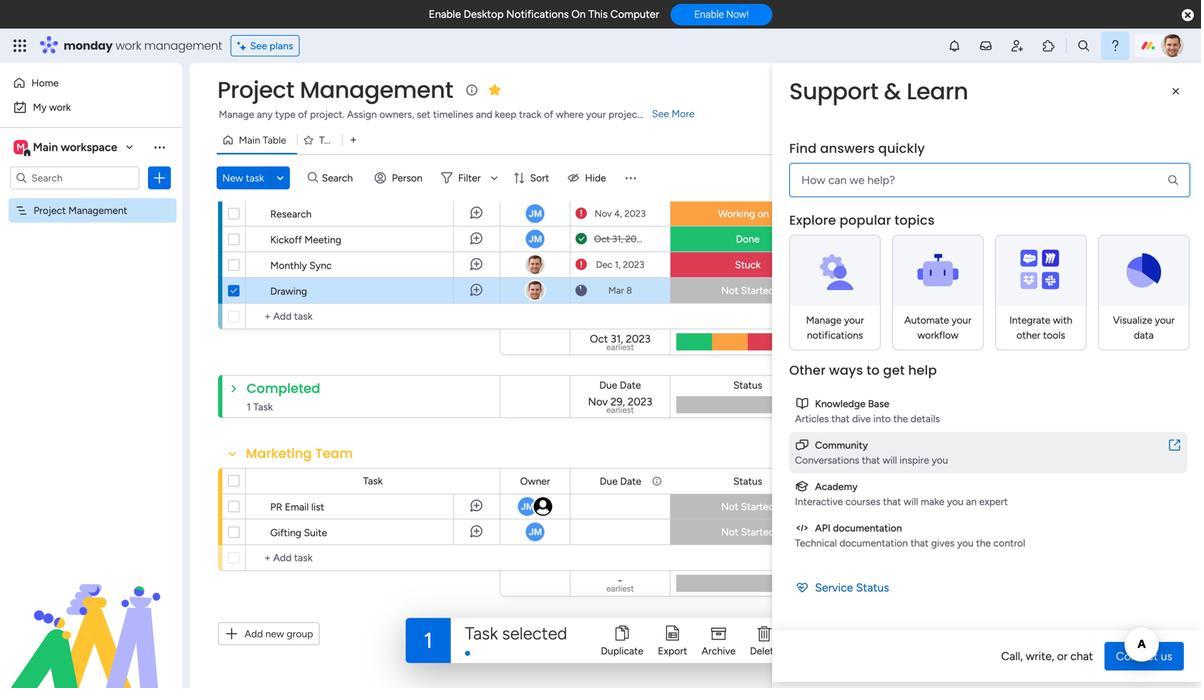 Task type: locate. For each thing, give the bounding box(es) containing it.
2023 for oct 31, 2023
[[626, 234, 647, 245]]

v2 overdue deadline image down v2 done deadline icon
[[576, 258, 587, 272]]

earliest down oct 31, 2023 earliest
[[607, 405, 634, 416]]

visualize your data link
[[1099, 235, 1190, 351]]

0 horizontal spatial main
[[33, 141, 58, 154]]

team
[[316, 445, 353, 463]]

call,
[[1002, 650, 1023, 664]]

1 horizontal spatial table
[[319, 134, 343, 146]]

1 vertical spatial task
[[363, 475, 383, 487]]

1 vertical spatial status
[[734, 476, 763, 488]]

3 earliest from the top
[[607, 584, 634, 594]]

Status field
[[730, 378, 766, 393], [730, 474, 766, 490]]

your for manage your notifications
[[845, 314, 865, 327]]

due
[[600, 182, 618, 195], [600, 379, 618, 392], [600, 476, 618, 488]]

0 vertical spatial due date
[[600, 182, 642, 195]]

filter
[[458, 172, 481, 184]]

invite members image
[[1011, 39, 1025, 53]]

archive
[[702, 646, 736, 658]]

into
[[874, 413, 891, 425]]

arrow down image
[[486, 170, 503, 187]]

2 vertical spatial status
[[856, 582, 890, 595]]

0 vertical spatial dropdown
[[852, 182, 899, 195]]

1 vertical spatial 31,
[[611, 333, 624, 346]]

call, write, or chat
[[1002, 650, 1094, 664]]

selected
[[502, 624, 568, 645]]

2 vertical spatial not
[[722, 526, 739, 539]]

manage
[[219, 108, 255, 121], [806, 314, 842, 327]]

oct up due date nov 29, 2023 earliest
[[590, 333, 608, 346]]

earliest up duplicate
[[607, 584, 634, 594]]

0 vertical spatial 31,
[[612, 234, 623, 245]]

status
[[734, 379, 763, 392], [734, 476, 763, 488], [856, 582, 890, 595]]

manage inside manage your notifications
[[806, 314, 842, 327]]

dropdown up base
[[852, 379, 899, 392]]

owner
[[520, 182, 550, 195], [520, 476, 550, 488]]

nov left 29,
[[588, 396, 608, 409]]

0 vertical spatial management
[[300, 74, 453, 106]]

2023 for nov 4, 2023
[[625, 208, 646, 220]]

project up any
[[217, 74, 294, 106]]

workflow
[[918, 329, 959, 342]]

2 link container element from the top
[[795, 438, 1182, 453]]

you for inspire
[[932, 455, 949, 467]]

due for due date 'field' related to owner
[[600, 476, 618, 488]]

1 vertical spatial owner field
[[517, 474, 554, 490]]

your
[[586, 108, 606, 121], [845, 314, 865, 327], [952, 314, 972, 327], [1156, 314, 1176, 327]]

management up assign
[[300, 74, 453, 106]]

add new group
[[245, 628, 313, 641]]

Due Date field
[[597, 181, 645, 196], [596, 378, 645, 393], [597, 474, 645, 490]]

oct right v2 done deadline icon
[[594, 234, 610, 245]]

dropdown field up the popular
[[849, 181, 903, 196]]

main inside workspace selection element
[[33, 141, 58, 154]]

0 vertical spatial dec
[[596, 259, 613, 271]]

work for my
[[49, 101, 71, 113]]

1 vertical spatial dropdown field
[[849, 378, 903, 393]]

meeting
[[305, 234, 342, 246]]

0 horizontal spatial manage
[[219, 108, 255, 121]]

of right type
[[298, 108, 308, 121]]

manage any type of project. assign owners, set timelines and keep track of where your project stands.
[[219, 108, 676, 121]]

person
[[392, 172, 423, 184]]

3 dropdown field from the top
[[849, 474, 903, 490]]

31, inside oct 31, 2023 earliest
[[611, 333, 624, 346]]

control
[[994, 538, 1026, 550]]

Dropdown field
[[849, 181, 903, 196], [849, 378, 903, 393], [849, 474, 903, 490]]

not started left interactive at the bottom right
[[722, 501, 775, 513]]

3 due from the top
[[600, 476, 618, 488]]

not started down stuck
[[722, 285, 775, 297]]

management
[[144, 38, 222, 54]]

1 vertical spatial earliest
[[607, 405, 634, 416]]

3 link container element from the top
[[795, 480, 1182, 495]]

owner for second the owner field from the bottom
[[520, 182, 550, 195]]

column information image
[[806, 183, 818, 194], [652, 476, 663, 487]]

1 vertical spatial nov
[[588, 396, 608, 409]]

1 vertical spatial + add task text field
[[253, 550, 494, 567]]

started left interactive at the bottom right
[[741, 501, 775, 513]]

0 vertical spatial owner field
[[517, 181, 554, 196]]

1 vertical spatial due date field
[[596, 378, 645, 393]]

1 horizontal spatial main
[[239, 134, 260, 146]]

documentation down courses
[[833, 523, 903, 535]]

2 dropdown from the top
[[852, 379, 899, 392]]

dec 2, 2023
[[951, 501, 1001, 513]]

0 horizontal spatial of
[[298, 108, 308, 121]]

1 due date from the top
[[600, 182, 642, 195]]

0 vertical spatial due date field
[[597, 181, 645, 196]]

2 vertical spatial earliest
[[607, 584, 634, 594]]

terry turtle image
[[1162, 34, 1185, 57]]

see plans
[[250, 40, 293, 52]]

enable left now!
[[695, 8, 724, 20]]

2023 right 2,
[[980, 501, 1001, 513]]

dropdown field down conversations that will inspire you
[[849, 474, 903, 490]]

will left the inspire
[[883, 455, 898, 467]]

1 horizontal spatial work
[[116, 38, 141, 54]]

main table button
[[217, 129, 297, 152]]

service status
[[815, 582, 890, 595]]

home option
[[9, 72, 174, 94]]

0 vertical spatial project management
[[217, 74, 453, 106]]

0 vertical spatial task
[[363, 182, 383, 194]]

3 not from the top
[[722, 526, 739, 539]]

enable inside button
[[695, 8, 724, 20]]

link container element for articles that dive into the details
[[795, 397, 1182, 412]]

0 vertical spatial not started
[[722, 285, 775, 297]]

0 vertical spatial status field
[[730, 378, 766, 393]]

write,
[[1026, 650, 1055, 664]]

1 vertical spatial see
[[652, 108, 669, 120]]

header element
[[773, 63, 1202, 215]]

nov 4, 2023
[[595, 208, 646, 220]]

v2 overdue deadline image
[[576, 207, 587, 221], [576, 258, 587, 272]]

26 right service
[[871, 579, 881, 589]]

0 vertical spatial status
[[734, 379, 763, 392]]

1 vertical spatial not started
[[722, 501, 775, 513]]

link container element containing api documentation
[[795, 521, 1182, 536]]

remove from favorites image
[[488, 83, 502, 97]]

enable for enable now!
[[695, 8, 724, 20]]

1 vertical spatial status field
[[730, 474, 766, 490]]

integrate with other tools link
[[996, 235, 1087, 351]]

2 status field from the top
[[730, 474, 766, 490]]

oct for oct 31, 2023 earliest
[[590, 333, 608, 346]]

1 horizontal spatial the
[[977, 538, 992, 550]]

31, down mar on the top of the page
[[611, 333, 624, 346]]

documentation down api documentation
[[840, 538, 909, 550]]

main inside button
[[239, 134, 260, 146]]

see left the more
[[652, 108, 669, 120]]

started left technical
[[741, 526, 775, 539]]

find
[[790, 139, 817, 158]]

that down community
[[862, 455, 881, 467]]

you left an at bottom
[[948, 496, 964, 508]]

your up notifications
[[845, 314, 865, 327]]

0 vertical spatial v2 overdue deadline image
[[576, 207, 587, 221]]

2023 right 1,
[[623, 259, 645, 271]]

to
[[246, 152, 262, 170]]

2 owner from the top
[[520, 476, 550, 488]]

main right the workspace image at top left
[[33, 141, 58, 154]]

dec for dec 2, 2023
[[951, 501, 968, 513]]

status inside service status link
[[856, 582, 890, 595]]

1 vertical spatial work
[[49, 101, 71, 113]]

table up the do
[[263, 134, 286, 146]]

that
[[832, 413, 850, 425], [862, 455, 881, 467], [883, 496, 902, 508], [911, 538, 929, 550]]

oct 31, 2023
[[594, 234, 647, 245]]

manage left any
[[219, 108, 255, 121]]

1,
[[615, 259, 621, 271]]

0 vertical spatial documentation
[[833, 523, 903, 535]]

1 + add task text field from the top
[[253, 308, 494, 325]]

4,
[[615, 208, 622, 220]]

1 horizontal spatial of
[[544, 108, 554, 121]]

1 vertical spatial documentation
[[840, 538, 909, 550]]

nov
[[595, 208, 612, 220], [588, 396, 608, 409]]

you right the inspire
[[932, 455, 949, 467]]

not started left technical
[[722, 526, 775, 539]]

track
[[519, 108, 542, 121]]

status field left "other"
[[730, 378, 766, 393]]

Owner field
[[517, 181, 554, 196], [517, 474, 554, 490]]

1 dropdown field from the top
[[849, 181, 903, 196]]

0 horizontal spatial dec
[[596, 259, 613, 271]]

1 vertical spatial due date
[[600, 476, 642, 488]]

0 horizontal spatial will
[[883, 455, 898, 467]]

notifications image
[[948, 39, 962, 53]]

0 horizontal spatial work
[[49, 101, 71, 113]]

1 due from the top
[[600, 182, 618, 195]]

2 vertical spatial due date field
[[597, 474, 645, 490]]

management down search in workspace field
[[68, 205, 127, 217]]

status field left column information icon
[[730, 474, 766, 490]]

v2 overdue deadline image up v2 done deadline icon
[[576, 207, 587, 221]]

you
[[932, 455, 949, 467], [948, 496, 964, 508], [958, 538, 974, 550]]

2 v2 overdue deadline image from the top
[[576, 258, 587, 272]]

0 vertical spatial oct
[[594, 234, 610, 245]]

1 vertical spatial started
[[741, 501, 775, 513]]

0 vertical spatial work
[[116, 38, 141, 54]]

your inside "visualize your data"
[[1156, 314, 1176, 327]]

2 due from the top
[[600, 379, 618, 392]]

0 vertical spatial project
[[217, 74, 294, 106]]

get
[[884, 362, 905, 380]]

1 vertical spatial owner
[[520, 476, 550, 488]]

main for main workspace
[[33, 141, 58, 154]]

dropdown down conversations that will inspire you
[[852, 476, 899, 488]]

tools
[[1044, 329, 1066, 342]]

1 started from the top
[[741, 285, 775, 297]]

dec left 2,
[[951, 501, 968, 513]]

of
[[298, 108, 308, 121], [544, 108, 554, 121]]

1 horizontal spatial dec
[[951, 501, 968, 513]]

that down knowledge
[[832, 413, 850, 425]]

1 horizontal spatial project
[[217, 74, 294, 106]]

1 horizontal spatial management
[[300, 74, 453, 106]]

+ Add task text field
[[253, 308, 494, 325], [253, 550, 494, 567]]

work right my
[[49, 101, 71, 113]]

monthly
[[270, 260, 307, 272]]

status for 1st status field from the top of the page
[[734, 379, 763, 392]]

due date for third due date 'field' from the bottom of the page
[[600, 182, 642, 195]]

0 horizontal spatial project management
[[34, 205, 127, 217]]

0 vertical spatial dropdown field
[[849, 181, 903, 196]]

2 enable from the left
[[695, 8, 724, 20]]

project management down search in workspace field
[[34, 205, 127, 217]]

link container element for interactive courses that will make you an expert
[[795, 480, 1182, 495]]

see plans button
[[231, 35, 300, 57]]

31, for oct 31, 2023
[[612, 234, 623, 245]]

2023
[[625, 208, 646, 220], [626, 234, 647, 245], [623, 259, 645, 271], [626, 333, 651, 346], [628, 396, 653, 409], [980, 501, 1001, 513]]

1 enable from the left
[[429, 8, 461, 21]]

status left "other"
[[734, 379, 763, 392]]

2023 for dec 2, 2023
[[980, 501, 1001, 513]]

1 owner from the top
[[520, 182, 550, 195]]

will left make
[[904, 496, 919, 508]]

1 vertical spatial will
[[904, 496, 919, 508]]

work inside the my work 'option'
[[49, 101, 71, 113]]

add
[[245, 628, 263, 641]]

due date
[[600, 182, 642, 195], [600, 476, 642, 488]]

1 vertical spatial dropdown
[[852, 379, 899, 392]]

2 not from the top
[[722, 501, 739, 513]]

started down stuck
[[741, 285, 775, 297]]

manage your notifications
[[806, 314, 865, 342]]

2 + add task text field from the top
[[253, 550, 494, 567]]

2 due date from the top
[[600, 476, 642, 488]]

knowledge base
[[815, 398, 890, 410]]

oct for oct 31, 2023
[[594, 234, 610, 245]]

manage up notifications
[[806, 314, 842, 327]]

8
[[627, 285, 632, 297]]

0 vertical spatial 26
[[871, 502, 881, 512]]

2023 right 29,
[[628, 396, 653, 409]]

1 vertical spatial dec
[[951, 501, 968, 513]]

0 vertical spatial manage
[[219, 108, 255, 121]]

0 horizontal spatial enable
[[429, 8, 461, 21]]

1 earliest from the top
[[607, 342, 634, 353]]

1 v2 overdue deadline image from the top
[[576, 207, 587, 221]]

0 vertical spatial will
[[883, 455, 898, 467]]

1 vertical spatial column information image
[[652, 476, 663, 487]]

2 vertical spatial due
[[600, 476, 618, 488]]

where
[[556, 108, 584, 121]]

of right 'track'
[[544, 108, 554, 121]]

table inside 'button'
[[319, 134, 343, 146]]

and
[[476, 108, 493, 121]]

main
[[239, 134, 260, 146], [33, 141, 58, 154]]

due inside due date nov 29, 2023 earliest
[[600, 379, 618, 392]]

work
[[116, 38, 141, 54], [49, 101, 71, 113]]

new
[[266, 628, 284, 641]]

manage for manage your notifications
[[806, 314, 842, 327]]

your inside manage your notifications
[[845, 314, 865, 327]]

task
[[246, 172, 264, 184]]

technical
[[795, 538, 837, 550]]

due date nov 29, 2023 earliest
[[588, 379, 653, 416]]

you right gives
[[958, 538, 974, 550]]

courses
[[846, 496, 881, 508]]

see for see plans
[[250, 40, 267, 52]]

2 table from the left
[[319, 134, 343, 146]]

31, down 4,
[[612, 234, 623, 245]]

2 due date field from the top
[[596, 378, 645, 393]]

workspace selection element
[[14, 139, 119, 157]]

0 vertical spatial nov
[[595, 208, 612, 220]]

link container element containing academy
[[795, 480, 1182, 495]]

0 vertical spatial the
[[894, 413, 909, 425]]

started
[[741, 285, 775, 297], [741, 501, 775, 513], [741, 526, 775, 539]]

project management inside list box
[[34, 205, 127, 217]]

26
[[871, 502, 881, 512], [871, 579, 881, 589]]

option
[[0, 198, 182, 201]]

owners,
[[380, 108, 414, 121]]

nov left 4,
[[595, 208, 612, 220]]

date inside field
[[965, 182, 987, 195]]

see left plans on the left top of page
[[250, 40, 267, 52]]

0 horizontal spatial table
[[263, 134, 286, 146]]

0 horizontal spatial project
[[34, 205, 66, 217]]

1 vertical spatial manage
[[806, 314, 842, 327]]

assign
[[347, 108, 377, 121]]

v2 overdue deadline image for nov 4, 2023
[[576, 207, 587, 221]]

1 vertical spatial due
[[600, 379, 618, 392]]

link container element containing community
[[795, 438, 1182, 453]]

link container element for conversations that will inspire you
[[795, 438, 1182, 453]]

3 due date field from the top
[[597, 474, 645, 490]]

mar
[[609, 285, 624, 297]]

1 vertical spatial not
[[722, 501, 739, 513]]

dapulse close image
[[1182, 8, 1195, 23]]

your for automate your workflow
[[952, 314, 972, 327]]

status left column information icon
[[734, 476, 763, 488]]

3 dropdown from the top
[[852, 476, 899, 488]]

2023 down '8'
[[626, 333, 651, 346]]

lottie animation element
[[0, 544, 182, 689]]

Search field
[[318, 168, 361, 188]]

project down search in workspace field
[[34, 205, 66, 217]]

conversations
[[795, 455, 860, 467]]

2 vertical spatial dropdown
[[852, 476, 899, 488]]

0 horizontal spatial management
[[68, 205, 127, 217]]

project management up project.
[[217, 74, 453, 106]]

2023 inside oct 31, 2023 earliest
[[626, 333, 651, 346]]

the right into
[[894, 413, 909, 425]]

link container element
[[795, 397, 1182, 412], [795, 438, 1182, 453], [795, 480, 1182, 495], [795, 521, 1182, 536]]

expert
[[980, 496, 1008, 508]]

dropdown up the popular
[[852, 182, 899, 195]]

Completed field
[[243, 380, 324, 398]]

the left control
[[977, 538, 992, 550]]

oct inside oct 31, 2023 earliest
[[590, 333, 608, 346]]

0 vertical spatial column information image
[[806, 183, 818, 194]]

2 started from the top
[[741, 501, 775, 513]]

2 earliest from the top
[[607, 405, 634, 416]]

your right visualize
[[1156, 314, 1176, 327]]

earliest up due date nov 29, 2023 earliest
[[607, 342, 634, 353]]

2023 down nov 4, 2023
[[626, 234, 647, 245]]

that right courses
[[883, 496, 902, 508]]

task for team
[[363, 475, 383, 487]]

support & learn
[[790, 75, 969, 107]]

working
[[718, 208, 756, 220]]

enable left desktop at the top left
[[429, 8, 461, 21]]

0 vertical spatial see
[[250, 40, 267, 52]]

1 vertical spatial project management
[[34, 205, 127, 217]]

work right monday
[[116, 38, 141, 54]]

1 table from the left
[[263, 134, 286, 146]]

kickoff meeting
[[270, 234, 342, 246]]

main up to
[[239, 134, 260, 146]]

my work
[[33, 101, 71, 113]]

not
[[722, 285, 739, 297], [722, 501, 739, 513], [722, 526, 739, 539]]

link container element for technical documentation that gives you the control
[[795, 521, 1182, 536]]

project inside project management list box
[[34, 205, 66, 217]]

status element
[[729, 180, 767, 197]]

1 vertical spatial project
[[34, 205, 66, 217]]

an
[[967, 496, 977, 508]]

1 link container element from the top
[[795, 397, 1182, 412]]

link container element containing knowledge base
[[795, 397, 1182, 412]]

0 vertical spatial + add task text field
[[253, 308, 494, 325]]

0 vertical spatial started
[[741, 285, 775, 297]]

email
[[285, 501, 309, 514]]

1 not started from the top
[[722, 285, 775, 297]]

0 horizontal spatial see
[[250, 40, 267, 52]]

see inside "link"
[[652, 108, 669, 120]]

4 link container element from the top
[[795, 521, 1182, 536]]

dropdown field up base
[[849, 378, 903, 393]]

26 up api documentation
[[871, 502, 881, 512]]

table left add view image
[[319, 134, 343, 146]]

your up workflow
[[952, 314, 972, 327]]

automate your workflow
[[905, 314, 972, 342]]

v2 overdue deadline image for dec 1, 2023
[[576, 258, 587, 272]]

0 vertical spatial due
[[600, 182, 618, 195]]

2023 right 4,
[[625, 208, 646, 220]]

status right service
[[856, 582, 890, 595]]

earliest inside due date nov 29, 2023 earliest
[[607, 405, 634, 416]]

0 vertical spatial owner
[[520, 182, 550, 195]]

that left gives
[[911, 538, 929, 550]]

2 vertical spatial dropdown field
[[849, 474, 903, 490]]

2 vertical spatial started
[[741, 526, 775, 539]]

1 horizontal spatial enable
[[695, 8, 724, 20]]

1 horizontal spatial manage
[[806, 314, 842, 327]]

1 vertical spatial the
[[977, 538, 992, 550]]

1 horizontal spatial see
[[652, 108, 669, 120]]

1 vertical spatial management
[[68, 205, 127, 217]]

dec left 1,
[[596, 259, 613, 271]]

0 vertical spatial not
[[722, 285, 739, 297]]

1 vertical spatial oct
[[590, 333, 608, 346]]

your inside automate your workflow
[[952, 314, 972, 327]]

on
[[572, 8, 586, 21]]

update feed image
[[979, 39, 994, 53]]

2 vertical spatial not started
[[722, 526, 775, 539]]

1 vertical spatial v2 overdue deadline image
[[576, 258, 587, 272]]

see inside button
[[250, 40, 267, 52]]

api
[[815, 523, 831, 535]]

0 vertical spatial earliest
[[607, 342, 634, 353]]



Task type: vqa. For each thing, say whether or not it's contained in the screenshot.
your within MANAGE YOUR NOTIFICATIONS
yes



Task type: describe. For each thing, give the bounding box(es) containing it.
monthly sync
[[270, 260, 332, 272]]

enable now!
[[695, 8, 749, 20]]

oct 31, 2023 earliest
[[590, 333, 651, 353]]

add new group button
[[218, 623, 320, 646]]

2 26 from the top
[[871, 579, 881, 589]]

extra links container element
[[790, 391, 1188, 557]]

2023 inside due date nov 29, 2023 earliest
[[628, 396, 653, 409]]

base
[[868, 398, 890, 410]]

m
[[16, 141, 25, 153]]

research
[[270, 208, 312, 220]]

management inside project management list box
[[68, 205, 127, 217]]

duplicate
[[601, 646, 644, 658]]

enable for enable desktop notifications on this computer
[[429, 8, 461, 21]]

you for gives
[[958, 538, 974, 550]]

workspace
[[61, 141, 117, 154]]

kickoff
[[270, 234, 302, 246]]

data
[[1135, 329, 1154, 342]]

marketing
[[246, 445, 312, 463]]

enable desktop notifications on this computer
[[429, 8, 660, 21]]

desktop
[[464, 8, 504, 21]]

explore
[[790, 211, 837, 230]]

1 due date field from the top
[[597, 181, 645, 196]]

new
[[222, 172, 243, 184]]

workspace image
[[14, 139, 28, 155]]

or
[[1058, 650, 1068, 664]]

on
[[758, 208, 769, 220]]

inspire
[[900, 455, 930, 467]]

project management list box
[[0, 196, 182, 416]]

due date field for owner
[[597, 474, 645, 490]]

service status link
[[790, 574, 1188, 603]]

keep
[[495, 108, 517, 121]]

add view image
[[351, 135, 357, 145]]

monday
[[64, 38, 113, 54]]

completed
[[247, 380, 321, 398]]

help image
[[1109, 39, 1123, 53]]

see for see more
[[652, 108, 669, 120]]

0 horizontal spatial the
[[894, 413, 909, 425]]

marketing team
[[246, 445, 353, 463]]

visualize
[[1114, 314, 1153, 327]]

lottie animation image
[[0, 544, 182, 689]]

automate your workflow link
[[893, 235, 984, 351]]

options image
[[152, 171, 167, 185]]

any
[[257, 108, 273, 121]]

angle down image
[[277, 173, 284, 183]]

project
[[609, 108, 641, 121]]

monday work management
[[64, 38, 222, 54]]

Project Management field
[[214, 74, 457, 106]]

earliest inside oct 31, 2023 earliest
[[607, 342, 634, 353]]

due for third due date 'field' from the bottom of the page
[[600, 182, 618, 195]]

conversations that will inspire you
[[795, 455, 949, 467]]

other
[[1017, 329, 1041, 342]]

task for do
[[363, 182, 383, 194]]

column information image
[[806, 476, 818, 487]]

-
[[618, 575, 623, 587]]

stuck
[[735, 259, 761, 271]]

main table
[[239, 134, 286, 146]]

1 owner field from the top
[[517, 181, 554, 196]]

visualize your data
[[1114, 314, 1176, 342]]

3 not started from the top
[[722, 526, 775, 539]]

api documentation
[[815, 523, 903, 535]]

1 26 from the top
[[871, 502, 881, 512]]

other
[[790, 362, 826, 380]]

1 horizontal spatial project management
[[217, 74, 453, 106]]

contact us button
[[1105, 643, 1185, 671]]

sync
[[310, 260, 332, 272]]

details
[[911, 413, 941, 425]]

due date field for status
[[596, 378, 645, 393]]

table inside button
[[263, 134, 286, 146]]

knowledge
[[815, 398, 866, 410]]

table button
[[297, 129, 343, 152]]

1 horizontal spatial column information image
[[806, 183, 818, 194]]

1 dropdown from the top
[[852, 182, 899, 195]]

31, for oct 31, 2023 earliest
[[611, 333, 624, 346]]

nov inside due date nov 29, 2023 earliest
[[588, 396, 608, 409]]

manage for manage any type of project. assign owners, set timelines and keep track of where your project stands.
[[219, 108, 255, 121]]

interactive courses that will make you an expert
[[795, 496, 1008, 508]]

to
[[867, 362, 880, 380]]

show board description image
[[463, 83, 481, 97]]

my work option
[[9, 96, 174, 119]]

service
[[815, 582, 854, 595]]

2,
[[970, 501, 977, 513]]

this
[[589, 8, 608, 21]]

now!
[[727, 8, 749, 20]]

delete
[[750, 646, 780, 658]]

plans
[[270, 40, 293, 52]]

1 not from the top
[[722, 285, 739, 297]]

documentation for api
[[833, 523, 903, 535]]

menu image
[[624, 171, 638, 185]]

integrate with other tools
[[1010, 314, 1073, 342]]

search everything image
[[1077, 39, 1092, 53]]

person button
[[369, 167, 431, 190]]

filter button
[[436, 167, 503, 190]]

status for 1st status field from the bottom
[[734, 476, 763, 488]]

explore popular topics
[[790, 211, 935, 230]]

working on it
[[718, 208, 778, 220]]

3 started from the top
[[741, 526, 775, 539]]

search container element
[[790, 139, 1191, 197]]

Marketing Team field
[[242, 445, 357, 464]]

home
[[31, 77, 59, 89]]

new task button
[[217, 167, 270, 190]]

documentation for technical
[[840, 538, 909, 550]]

date inside due date nov 29, 2023 earliest
[[620, 379, 641, 392]]

select product image
[[13, 39, 27, 53]]

0 horizontal spatial column information image
[[652, 476, 663, 487]]

help
[[909, 362, 937, 380]]

due date for due date 'field' related to owner
[[600, 476, 642, 488]]

list
[[311, 501, 324, 514]]

2 owner field from the top
[[517, 474, 554, 490]]

1 vertical spatial you
[[948, 496, 964, 508]]

my work link
[[9, 96, 174, 119]]

v2 done deadline image
[[576, 232, 587, 246]]

computer
[[611, 8, 660, 21]]

Date field
[[962, 181, 990, 196]]

2 not started from the top
[[722, 501, 775, 513]]

How can we help? search field
[[790, 163, 1191, 197]]

mar 8
[[609, 285, 632, 297]]

2 dropdown field from the top
[[849, 378, 903, 393]]

help button
[[1129, 648, 1179, 672]]

2 vertical spatial task
[[465, 624, 498, 645]]

owner for second the owner field
[[520, 476, 550, 488]]

Search in workspace field
[[30, 170, 119, 186]]

monday marketplace image
[[1042, 39, 1057, 53]]

see more
[[652, 108, 695, 120]]

1 status field from the top
[[730, 378, 766, 393]]

notifications
[[507, 8, 569, 21]]

learn
[[907, 75, 969, 107]]

help
[[1141, 652, 1167, 667]]

academy
[[815, 481, 858, 493]]

integrate
[[1010, 314, 1051, 327]]

v2 search image
[[308, 170, 318, 186]]

1 of from the left
[[298, 108, 308, 121]]

work for monday
[[116, 38, 141, 54]]

To Do field
[[242, 152, 286, 170]]

articles
[[795, 413, 829, 425]]

gives
[[932, 538, 955, 550]]

dec 1, 2023
[[596, 259, 645, 271]]

workspace options image
[[152, 140, 167, 154]]

1 horizontal spatial will
[[904, 496, 919, 508]]

contact
[[1117, 650, 1159, 664]]

main for main table
[[239, 134, 260, 146]]

your for visualize your data
[[1156, 314, 1176, 327]]

gifting
[[270, 527, 302, 539]]

2023 for oct 31, 2023 earliest
[[626, 333, 651, 346]]

automate
[[905, 314, 950, 327]]

make
[[921, 496, 945, 508]]

your right where
[[586, 108, 606, 121]]

2023 for dec 1, 2023
[[623, 259, 645, 271]]

2 of from the left
[[544, 108, 554, 121]]

29,
[[611, 396, 625, 409]]

dec for dec 1, 2023
[[596, 259, 613, 271]]

hide
[[585, 172, 606, 184]]

my
[[33, 101, 47, 113]]

more
[[672, 108, 695, 120]]



